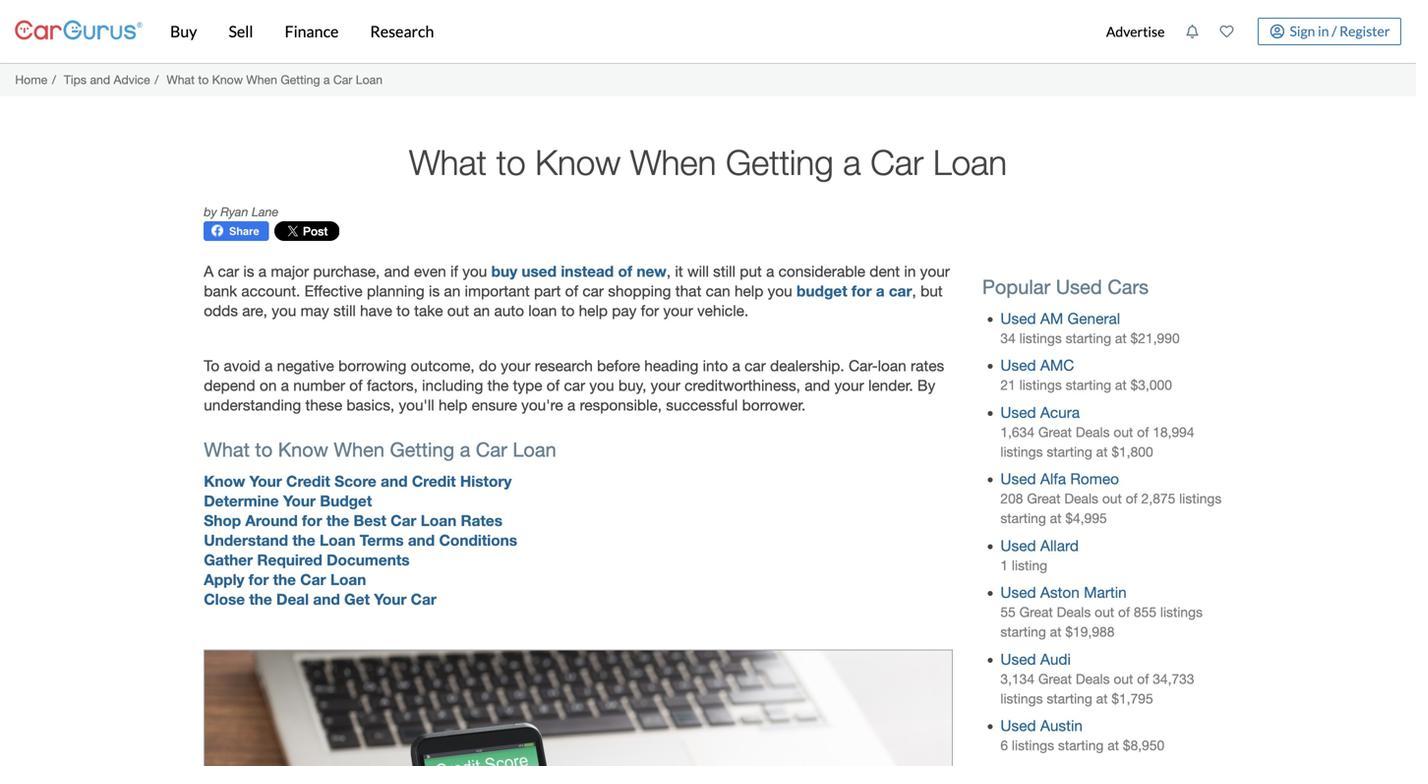 Task type: vqa. For each thing, say whether or not it's contained in the screenshot.


Task type: locate. For each thing, give the bounding box(es) containing it.
your down heading
[[651, 377, 681, 395]]

used for austin
[[1001, 717, 1036, 735]]

1 vertical spatial help
[[579, 302, 608, 320]]

0 vertical spatial when
[[246, 73, 277, 87]]

know inside "know your credit score and credit history determine your budget shop around for the best car loan rates understand the loan terms and conditions gather required documents apply for the car loan close the deal and get your car"
[[204, 472, 245, 490]]

2 vertical spatial when
[[334, 438, 385, 461]]

an
[[444, 282, 461, 300], [473, 302, 490, 320]]

home / tips and advice / what to know when getting a car loan
[[15, 73, 383, 87]]

2,875
[[1142, 491, 1176, 507]]

out inside 208 great deals out of 2,875 listings starting at
[[1103, 491, 1122, 507]]

2 vertical spatial what
[[204, 438, 250, 461]]

starting down 208
[[1001, 511, 1046, 526]]

sign
[[1290, 22, 1316, 39]]

out inside 1,634 great deals out of 18,994 listings starting at
[[1114, 424, 1134, 440]]

of left 855
[[1118, 605, 1130, 620]]

help inside , but odds are, you may still have to take out an auto loan to help pay for your vehicle.
[[579, 302, 608, 320]]

car down dent
[[889, 282, 912, 300]]

great inside 1,634 great deals out of 18,994 listings starting at
[[1039, 424, 1072, 440]]

of
[[618, 262, 633, 280], [565, 282, 578, 300], [349, 377, 363, 395], [547, 377, 560, 395], [1137, 424, 1149, 440], [1126, 491, 1138, 507], [1118, 605, 1130, 620], [1137, 671, 1149, 687]]

0 horizontal spatial /
[[52, 73, 56, 87]]

menu bar containing buy
[[143, 0, 1096, 63]]

at inside 55 great deals out of 855 listings starting at
[[1050, 624, 1062, 640]]

of down buy used instead of new link
[[565, 282, 578, 300]]

, left it
[[667, 263, 671, 280]]

out right take
[[447, 302, 469, 320]]

understanding
[[204, 397, 301, 414]]

you down account.
[[272, 302, 296, 320]]

creditworthiness,
[[685, 377, 801, 395]]

, inside , but odds are, you may still have to take out an auto loan to help pay for your vehicle.
[[912, 282, 917, 300]]

0 vertical spatial your
[[250, 472, 282, 490]]

car inside , it will still put a considerable dent in your bank account. effective planning is an important part of car shopping that can help you
[[583, 282, 604, 300]]

1 vertical spatial in
[[904, 263, 916, 280]]

car right 'a'
[[218, 263, 239, 280]]

out for used aston martin
[[1095, 605, 1115, 620]]

avoid
[[224, 357, 260, 375]]

2 horizontal spatial /
[[1332, 22, 1337, 39]]

the down apply for the car loan link
[[249, 590, 272, 608]]

dealership.
[[770, 357, 845, 375]]

effective
[[305, 282, 363, 300]]

deals down $19,988
[[1076, 671, 1110, 687]]

used up 208
[[1001, 470, 1036, 488]]

0 horizontal spatial is
[[243, 263, 254, 280]]

at left $1,795
[[1096, 691, 1108, 707]]

$1,795
[[1112, 691, 1154, 707]]

it
[[675, 263, 683, 280]]

2 horizontal spatial your
[[374, 590, 407, 608]]

starting inside 'used am general 34 listings starting at $21,990'
[[1066, 331, 1112, 346]]

an inside , but odds are, you may still have to take out an auto loan to help pay for your vehicle.
[[473, 302, 490, 320]]

know your credit score and credit history determine your budget shop around for the best car loan rates understand the loan terms and conditions gather required documents apply for the car loan close the deal and get your car
[[204, 472, 517, 608]]

may
[[301, 302, 329, 320]]

auto
[[494, 302, 524, 320]]

listings down 'am'
[[1020, 331, 1062, 346]]

deals inside 1,634 great deals out of 18,994 listings starting at
[[1076, 424, 1110, 440]]

deals inside 3,134 great deals out of 34,733 listings starting at
[[1076, 671, 1110, 687]]

listings inside 'used am general 34 listings starting at $21,990'
[[1020, 331, 1062, 346]]

used alfa romeo link
[[1001, 470, 1119, 488]]

responsible,
[[580, 397, 662, 414]]

research
[[370, 22, 434, 41]]

1 vertical spatial an
[[473, 302, 490, 320]]

listings down used austin link
[[1012, 738, 1055, 754]]

have
[[360, 302, 392, 320]]

and inside the a car is a major purchase, and even if you buy used instead of new
[[384, 263, 410, 280]]

0 horizontal spatial loan
[[529, 302, 557, 320]]

great
[[1039, 424, 1072, 440], [1027, 491, 1061, 507], [1020, 605, 1053, 620], [1039, 671, 1072, 687]]

vehicle.
[[697, 302, 749, 320]]

type
[[513, 377, 543, 395]]

starting down austin
[[1058, 738, 1104, 754]]

1 vertical spatial is
[[429, 282, 440, 300]]

0 horizontal spatial ,
[[667, 263, 671, 280]]

still up can
[[713, 263, 736, 280]]

and down dealership.
[[805, 377, 830, 395]]

your up type
[[501, 357, 531, 375]]

dent
[[870, 263, 900, 280]]

deals up the $4,995
[[1065, 491, 1099, 507]]

1 vertical spatial your
[[283, 492, 316, 510]]

tips and advice link
[[64, 73, 150, 87]]

car inside the a car is a major purchase, and even if you buy used instead of new
[[218, 263, 239, 280]]

used austin link
[[1001, 717, 1083, 735]]

and up planning
[[384, 263, 410, 280]]

,
[[667, 263, 671, 280], [912, 282, 917, 300]]

menu bar
[[143, 0, 1096, 63]]

for down dent
[[852, 282, 872, 300]]

help left pay
[[579, 302, 608, 320]]

at inside used austin 6 listings starting at $8,950
[[1108, 738, 1119, 754]]

for down "shopping"
[[641, 302, 659, 320]]

listings right '2,875'
[[1180, 491, 1222, 507]]

/
[[1332, 22, 1337, 39], [52, 73, 56, 87], [155, 73, 159, 87]]

popular
[[983, 275, 1051, 299]]

used up general
[[1056, 275, 1103, 299]]

of left '2,875'
[[1126, 491, 1138, 507]]

determine your budget link
[[204, 492, 372, 510]]

loan
[[529, 302, 557, 320], [878, 357, 907, 375]]

starting down amc
[[1066, 377, 1112, 393]]

1 horizontal spatial in
[[1318, 22, 1329, 39]]

out inside 3,134 great deals out of 34,733 listings starting at
[[1114, 671, 1134, 687]]

$1,800
[[1112, 444, 1154, 460]]

for
[[852, 282, 872, 300], [641, 302, 659, 320], [302, 511, 322, 530], [249, 570, 269, 589]]

0 horizontal spatial what
[[167, 73, 195, 87]]

1 vertical spatial ,
[[912, 282, 917, 300]]

starting up austin
[[1047, 691, 1093, 707]]

1 horizontal spatial /
[[155, 73, 159, 87]]

in right dent
[[904, 263, 916, 280]]

out for used audi
[[1114, 671, 1134, 687]]

number
[[293, 377, 345, 395]]

of inside 55 great deals out of 855 listings starting at
[[1118, 605, 1130, 620]]

listings down 1,634
[[1001, 444, 1043, 460]]

great down audi
[[1039, 671, 1072, 687]]

understand
[[204, 531, 288, 549]]

great inside 3,134 great deals out of 34,733 listings starting at
[[1039, 671, 1072, 687]]

1 horizontal spatial still
[[713, 263, 736, 280]]

credit left history
[[412, 472, 456, 490]]

out up $1,795
[[1114, 671, 1134, 687]]

gather
[[204, 551, 253, 569]]

are,
[[242, 302, 268, 320]]

and right score
[[381, 472, 408, 490]]

0 horizontal spatial help
[[439, 397, 468, 414]]

out down martin
[[1095, 605, 1115, 620]]

$19,988
[[1066, 624, 1115, 640]]

1 horizontal spatial loan
[[878, 357, 907, 375]]

0 vertical spatial ,
[[667, 263, 671, 280]]

1 horizontal spatial getting
[[390, 438, 455, 461]]

, left but
[[912, 282, 917, 300]]

car down instead
[[583, 282, 604, 300]]

starting down the 55
[[1001, 624, 1046, 640]]

1 horizontal spatial is
[[429, 282, 440, 300]]

/ inside 'link'
[[1332, 22, 1337, 39]]

out for used alfa romeo
[[1103, 491, 1122, 507]]

, inside , it will still put a considerable dent in your bank account. effective planning is an important part of car shopping that can help you
[[667, 263, 671, 280]]

used for acura
[[1001, 404, 1036, 421]]

what to know when getting a car loan
[[409, 142, 1007, 183], [204, 438, 557, 461]]

listings down 3,134
[[1001, 691, 1043, 707]]

listing
[[1012, 558, 1048, 573]]

deals for alfa
[[1065, 491, 1099, 507]]

is up account.
[[243, 263, 254, 280]]

you inside , but odds are, you may still have to take out an auto loan to help pay for your vehicle.
[[272, 302, 296, 320]]

of up $1,795
[[1137, 671, 1149, 687]]

used inside used allard 1 listing
[[1001, 537, 1036, 555]]

2 horizontal spatial getting
[[726, 142, 834, 183]]

am
[[1041, 310, 1064, 328]]

0 vertical spatial is
[[243, 263, 254, 280]]

great down acura
[[1039, 424, 1072, 440]]

used up the 55
[[1001, 584, 1036, 602]]

what
[[167, 73, 195, 87], [409, 142, 487, 183], [204, 438, 250, 461]]

understand the loan terms and conditions link
[[204, 531, 517, 549]]

to
[[198, 73, 209, 87], [497, 142, 526, 183], [397, 302, 410, 320], [561, 302, 575, 320], [255, 438, 273, 461]]

out up $1,800
[[1114, 424, 1134, 440]]

0 horizontal spatial your
[[250, 472, 282, 490]]

out inside , but odds are, you may still have to take out an auto loan to help pay for your vehicle.
[[447, 302, 469, 320]]

you right if
[[463, 263, 487, 280]]

tips
[[64, 73, 87, 87]]

help down including
[[439, 397, 468, 414]]

great right the 55
[[1020, 605, 1053, 620]]

into
[[703, 357, 728, 375]]

2 vertical spatial help
[[439, 397, 468, 414]]

the up ensure
[[488, 377, 509, 395]]

ryan
[[221, 205, 248, 219]]

and right tips
[[90, 73, 110, 87]]

listings down 'used amc' link
[[1020, 377, 1062, 393]]

is down the a car is a major purchase, and even if you buy used instead of new
[[429, 282, 440, 300]]

at left $3,000 at the right
[[1115, 377, 1127, 393]]

2 vertical spatial your
[[374, 590, 407, 608]]

when
[[246, 73, 277, 87], [630, 142, 717, 183], [334, 438, 385, 461]]

/ right advice
[[155, 73, 159, 87]]

at inside used amc 21 listings starting at $3,000
[[1115, 377, 1127, 393]]

used audi link
[[1001, 651, 1071, 668]]

and
[[90, 73, 110, 87], [384, 263, 410, 280], [805, 377, 830, 395], [381, 472, 408, 490], [408, 531, 435, 549], [313, 590, 340, 608]]

18,994
[[1153, 424, 1195, 440]]

0 vertical spatial still
[[713, 263, 736, 280]]

your right get
[[374, 590, 407, 608]]

, but odds are, you may still have to take out an auto loan to help pay for your vehicle.
[[204, 282, 943, 320]]

deals down used aston martin
[[1057, 605, 1091, 620]]

sign in / register
[[1290, 22, 1390, 39]]

used aston martin link
[[1001, 584, 1127, 602]]

1 vertical spatial what to know when getting a car loan
[[204, 438, 557, 461]]

0 horizontal spatial still
[[333, 302, 356, 320]]

deals for acura
[[1076, 424, 1110, 440]]

, for it
[[667, 263, 671, 280]]

planning
[[367, 282, 425, 300]]

and right terms
[[408, 531, 435, 549]]

used
[[522, 262, 557, 280]]

cargurus logo homepage link image
[[15, 3, 143, 60]]

1 horizontal spatial an
[[473, 302, 490, 320]]

an down important
[[473, 302, 490, 320]]

1 horizontal spatial ,
[[912, 282, 917, 300]]

your up but
[[920, 263, 950, 280]]

used inside used amc 21 listings starting at $3,000
[[1001, 357, 1036, 374]]

in
[[1318, 22, 1329, 39], [904, 263, 916, 280]]

user icon image
[[1270, 24, 1285, 39]]

aston
[[1041, 584, 1080, 602]]

out
[[447, 302, 469, 320], [1114, 424, 1134, 440], [1103, 491, 1122, 507], [1095, 605, 1115, 620], [1114, 671, 1134, 687]]

out inside 55 great deals out of 855 listings starting at
[[1095, 605, 1115, 620]]

for inside , but odds are, you may still have to take out an auto loan to help pay for your vehicle.
[[641, 302, 659, 320]]

an down if
[[444, 282, 461, 300]]

used up 21
[[1001, 357, 1036, 374]]

the inside to avoid a negative borrowing outcome, do your research before heading into a car dealership. car-loan rates depend on a number of factors, including the type of car you buy, your creditworthiness, and your lender. by understanding these basics, you'll help ensure you're a responsible, successful borrower.
[[488, 377, 509, 395]]

starting down general
[[1066, 331, 1112, 346]]

34,733
[[1153, 671, 1195, 687]]

in right sign
[[1318, 22, 1329, 39]]

deals down acura
[[1076, 424, 1110, 440]]

0 horizontal spatial an
[[444, 282, 461, 300]]

loan inside to avoid a negative borrowing outcome, do your research before heading into a car dealership. car-loan rates depend on a number of factors, including the type of car you buy, your creditworthiness, and your lender. by understanding these basics, you'll help ensure you're a responsible, successful borrower.
[[878, 357, 907, 375]]

shop
[[204, 511, 241, 530]]

at left $8,950 in the right bottom of the page
[[1108, 738, 1119, 754]]

you left "budget"
[[768, 282, 793, 300]]

menu
[[1096, 4, 1402, 59]]

0 vertical spatial loan
[[529, 302, 557, 320]]

lane
[[252, 205, 279, 219]]

help down put
[[735, 282, 764, 300]]

your down that
[[663, 302, 693, 320]]

at up romeo
[[1096, 444, 1108, 460]]

put
[[740, 263, 762, 280]]

your up around
[[283, 492, 316, 510]]

finance
[[285, 22, 339, 41]]

buy used instead of new link
[[491, 262, 667, 280]]

2 horizontal spatial help
[[735, 282, 764, 300]]

you inside , it will still put a considerable dent in your bank account. effective planning is an important part of car shopping that can help you
[[768, 282, 793, 300]]

outcome,
[[411, 357, 475, 375]]

general
[[1068, 310, 1121, 328]]

including
[[422, 377, 483, 395]]

deals inside 208 great deals out of 2,875 listings starting at
[[1065, 491, 1099, 507]]

0 vertical spatial an
[[444, 282, 461, 300]]

even
[[414, 263, 446, 280]]

at up allard
[[1050, 511, 1062, 526]]

0 vertical spatial in
[[1318, 22, 1329, 39]]

loan inside , but odds are, you may still have to take out an auto loan to help pay for your vehicle.
[[529, 302, 557, 320]]

used inside used austin 6 listings starting at $8,950
[[1001, 717, 1036, 735]]

1,634 great deals out of 18,994 listings starting at
[[1001, 424, 1195, 460]]

0 horizontal spatial when
[[246, 73, 277, 87]]

advertise
[[1107, 23, 1165, 40]]

used up 34
[[1001, 310, 1036, 328]]

factors,
[[367, 377, 418, 395]]

/ left register
[[1332, 22, 1337, 39]]

apply for the car loan link
[[204, 570, 366, 589]]

great for acura
[[1039, 424, 1072, 440]]

used up 6
[[1001, 717, 1036, 735]]

of up $1,800
[[1137, 424, 1149, 440]]

at inside 1,634 great deals out of 18,994 listings starting at
[[1096, 444, 1108, 460]]

listings inside 3,134 great deals out of 34,733 listings starting at
[[1001, 691, 1043, 707]]

listings right 855
[[1161, 605, 1203, 620]]

loan down "part"
[[529, 302, 557, 320]]

1 vertical spatial still
[[333, 302, 356, 320]]

1 horizontal spatial your
[[283, 492, 316, 510]]

used up 3,134
[[1001, 651, 1036, 668]]

do
[[479, 357, 497, 375]]

used audi
[[1001, 651, 1071, 668]]

of inside 1,634 great deals out of 18,994 listings starting at
[[1137, 424, 1149, 440]]

know
[[212, 73, 243, 87], [535, 142, 621, 183], [278, 438, 328, 461], [204, 472, 245, 490]]

help inside to avoid a negative borrowing outcome, do your research before heading into a car dealership. car-loan rates depend on a number of factors, including the type of car you buy, your creditworthiness, and your lender. by understanding these basics, you'll help ensure you're a responsible, successful borrower.
[[439, 397, 468, 414]]

credit up determine your budget link
[[286, 472, 330, 490]]

borrowing
[[338, 357, 407, 375]]

1 vertical spatial getting
[[726, 142, 834, 183]]

home link
[[15, 73, 47, 87]]

1 horizontal spatial credit
[[412, 472, 456, 490]]

starting inside 1,634 great deals out of 18,994 listings starting at
[[1047, 444, 1093, 460]]

great inside 55 great deals out of 855 listings starting at
[[1020, 605, 1053, 620]]

starting inside 3,134 great deals out of 34,733 listings starting at
[[1047, 691, 1093, 707]]

out down romeo
[[1103, 491, 1122, 507]]

great down the alfa
[[1027, 491, 1061, 507]]

0 horizontal spatial credit
[[286, 472, 330, 490]]

listings inside 55 great deals out of 855 listings starting at
[[1161, 605, 1203, 620]]

your inside , it will still put a considerable dent in your bank account. effective planning is an important part of car shopping that can help you
[[920, 263, 950, 280]]

for down determine your budget link
[[302, 511, 322, 530]]

at down general
[[1115, 331, 1127, 346]]

used for allard
[[1001, 537, 1036, 555]]

1 horizontal spatial help
[[579, 302, 608, 320]]

1 vertical spatial what
[[409, 142, 487, 183]]

0 vertical spatial what
[[167, 73, 195, 87]]

0 vertical spatial help
[[735, 282, 764, 300]]

used inside 'used am general 34 listings starting at $21,990'
[[1001, 310, 1036, 328]]

acura
[[1041, 404, 1080, 421]]

used up 1,634
[[1001, 404, 1036, 421]]

gather required documents link
[[204, 551, 410, 569]]

sell button
[[213, 0, 269, 63]]

still down effective
[[333, 302, 356, 320]]

loan up the lender.
[[878, 357, 907, 375]]

required
[[257, 551, 322, 569]]

0 vertical spatial getting
[[281, 73, 320, 87]]

loan
[[356, 73, 383, 87], [933, 142, 1007, 183], [513, 438, 557, 461], [421, 511, 457, 530], [320, 531, 356, 549], [330, 570, 366, 589]]

deals inside 55 great deals out of 855 listings starting at
[[1057, 605, 1091, 620]]

2 horizontal spatial when
[[630, 142, 717, 183]]

used up listing
[[1001, 537, 1036, 555]]

0 horizontal spatial in
[[904, 263, 916, 280]]

starting inside 55 great deals out of 855 listings starting at
[[1001, 624, 1046, 640]]

great inside 208 great deals out of 2,875 listings starting at
[[1027, 491, 1061, 507]]

your up determine your budget link
[[250, 472, 282, 490]]

1 vertical spatial loan
[[878, 357, 907, 375]]

starting up used alfa romeo link
[[1047, 444, 1093, 460]]

1 horizontal spatial what
[[204, 438, 250, 461]]

1 vertical spatial when
[[630, 142, 717, 183]]



Task type: describe. For each thing, give the bounding box(es) containing it.
the down the required at the bottom
[[273, 570, 296, 589]]

listings inside 208 great deals out of 2,875 listings starting at
[[1180, 491, 1222, 507]]

of inside 208 great deals out of 2,875 listings starting at
[[1126, 491, 1138, 507]]

at inside 208 great deals out of 2,875 listings starting at
[[1050, 511, 1062, 526]]

used acura link
[[1001, 404, 1080, 421]]

an inside , it will still put a considerable dent in your bank account. effective planning is an important part of car shopping that can help you
[[444, 282, 461, 300]]

car-
[[849, 357, 878, 375]]

odds
[[204, 302, 238, 320]]

budget
[[320, 492, 372, 510]]

open notifications image
[[1186, 25, 1200, 38]]

of down research
[[547, 377, 560, 395]]

your down car-
[[835, 377, 864, 395]]

allard
[[1041, 537, 1079, 555]]

car up 'creditworthiness,'
[[745, 357, 766, 375]]

on
[[260, 377, 277, 395]]

used amc link
[[1001, 357, 1075, 374]]

$4,995
[[1066, 511, 1107, 526]]

of inside 3,134 great deals out of 34,733 listings starting at
[[1137, 671, 1149, 687]]

the up gather required documents link
[[292, 531, 315, 549]]

2 vertical spatial getting
[[390, 438, 455, 461]]

1 credit from the left
[[286, 472, 330, 490]]

is inside , it will still put a considerable dent in your bank account. effective planning is an important part of car shopping that can help you
[[429, 282, 440, 300]]

34
[[1001, 331, 1016, 346]]

buy button
[[154, 0, 213, 63]]

around
[[245, 511, 298, 530]]

your inside , but odds are, you may still have to take out an auto loan to help pay for your vehicle.
[[663, 302, 693, 320]]

instead
[[561, 262, 614, 280]]

buy
[[491, 262, 518, 280]]

3,134 great deals out of 34,733 listings starting at
[[1001, 671, 1195, 707]]

account.
[[241, 282, 300, 300]]

close the deal and get your car link
[[204, 590, 437, 608]]

1 horizontal spatial when
[[334, 438, 385, 461]]

deals for aston
[[1057, 605, 1091, 620]]

great for alfa
[[1027, 491, 1061, 507]]

used amc 21 listings starting at $3,000
[[1001, 357, 1173, 393]]

55
[[1001, 605, 1016, 620]]

deal
[[276, 590, 309, 608]]

used for audi
[[1001, 651, 1036, 668]]

advice
[[114, 73, 150, 87]]

a inside , it will still put a considerable dent in your bank account. effective planning is an important part of car shopping that can help you
[[766, 263, 775, 280]]

considerable
[[779, 263, 866, 280]]

at inside 3,134 great deals out of 34,733 listings starting at
[[1096, 691, 1108, 707]]

, for but
[[912, 282, 917, 300]]

, it will still put a considerable dent in your bank account. effective planning is an important part of car shopping that can help you
[[204, 263, 950, 300]]

starting inside used amc 21 listings starting at $3,000
[[1066, 377, 1112, 393]]

successful
[[666, 397, 738, 414]]

listings inside used austin 6 listings starting at $8,950
[[1012, 738, 1055, 754]]

2 horizontal spatial what
[[409, 142, 487, 183]]

apply
[[204, 570, 244, 589]]

0 horizontal spatial getting
[[281, 73, 320, 87]]

take
[[414, 302, 443, 320]]

0 vertical spatial what to know when getting a car loan
[[409, 142, 1007, 183]]

3,134
[[1001, 671, 1035, 687]]

the down budget
[[326, 511, 349, 530]]

starting inside used austin 6 listings starting at $8,950
[[1058, 738, 1104, 754]]

you inside to avoid a negative borrowing outcome, do your research before heading into a car dealership. car-loan rates depend on a number of factors, including the type of car you buy, your creditworthiness, and your lender. by understanding these basics, you'll help ensure you're a responsible, successful borrower.
[[590, 377, 614, 395]]

a car is a major purchase, and even if you buy used instead of new
[[204, 262, 667, 280]]

you'll
[[399, 397, 434, 414]]

a inside the a car is a major purchase, and even if you buy used instead of new
[[259, 263, 267, 280]]

martin
[[1084, 584, 1127, 602]]

that
[[676, 282, 702, 300]]

borrower.
[[742, 397, 806, 414]]

deals for audi
[[1076, 671, 1110, 687]]

help inside , it will still put a considerable dent in your bank account. effective planning is an important part of car shopping that can help you
[[735, 282, 764, 300]]

21
[[1001, 377, 1016, 393]]

close
[[204, 590, 245, 608]]

shop around for the best car loan rates link
[[204, 511, 503, 530]]

new
[[637, 262, 667, 280]]

austin
[[1041, 717, 1083, 735]]

sell
[[229, 22, 253, 41]]

you inside the a car is a major purchase, and even if you buy used instead of new
[[463, 263, 487, 280]]

heading
[[645, 357, 699, 375]]

used allard link
[[1001, 537, 1079, 555]]

$21,990
[[1131, 331, 1180, 346]]

still inside , but odds are, you may still have to take out an auto loan to help pay for your vehicle.
[[333, 302, 356, 320]]

2 credit from the left
[[412, 472, 456, 490]]

register
[[1340, 22, 1390, 39]]

used acura
[[1001, 404, 1080, 421]]

listings inside used amc 21 listings starting at $3,000
[[1020, 377, 1062, 393]]

car down research
[[564, 377, 585, 395]]

budget for a car
[[797, 282, 912, 300]]

home
[[15, 73, 47, 87]]

used allard 1 listing
[[1001, 537, 1079, 573]]

to avoid a negative borrowing outcome, do your research before heading into a car dealership. car-loan rates depend on a number of factors, including the type of car you buy, your creditworthiness, and your lender. by understanding these basics, you'll help ensure you're a responsible, successful borrower.
[[204, 357, 945, 414]]

sign in / register link
[[1258, 18, 1402, 45]]

shopping
[[608, 282, 671, 300]]

know your credit score and credit history link
[[204, 472, 512, 490]]

important
[[465, 282, 530, 300]]

budget
[[797, 282, 848, 300]]

can
[[706, 282, 731, 300]]

alfa
[[1041, 470, 1066, 488]]

great for audi
[[1039, 671, 1072, 687]]

used for aston
[[1001, 584, 1036, 602]]

will
[[688, 263, 709, 280]]

depend
[[204, 377, 255, 395]]

starting inside 208 great deals out of 2,875 listings starting at
[[1001, 511, 1046, 526]]

used am general 34 listings starting at $21,990
[[1001, 310, 1180, 346]]

used for alfa
[[1001, 470, 1036, 488]]

of inside , it will still put a considerable dent in your bank account. effective planning is an important part of car shopping that can help you
[[565, 282, 578, 300]]

lender.
[[869, 377, 913, 395]]

out for used acura
[[1114, 424, 1134, 440]]

of up "shopping"
[[618, 262, 633, 280]]

in inside 'link'
[[1318, 22, 1329, 39]]

is inside the a car is a major purchase, and even if you buy used instead of new
[[243, 263, 254, 280]]

great for aston
[[1020, 605, 1053, 620]]

$3,000
[[1131, 377, 1173, 393]]

by
[[918, 377, 936, 395]]

cars
[[1108, 275, 1149, 299]]

determine
[[204, 492, 279, 510]]

by ryan lane
[[204, 205, 279, 219]]

basics,
[[347, 397, 395, 414]]

saved cars image
[[1220, 25, 1234, 38]]

for right apply at the left bottom of the page
[[249, 570, 269, 589]]

used austin 6 listings starting at $8,950
[[1001, 717, 1165, 754]]

1
[[1001, 558, 1008, 573]]

still inside , it will still put a considerable dent in your bank account. effective planning is an important part of car shopping that can help you
[[713, 263, 736, 280]]

in inside , it will still put a considerable dent in your bank account. effective planning is an important part of car shopping that can help you
[[904, 263, 916, 280]]

rates
[[911, 357, 945, 375]]

research
[[535, 357, 593, 375]]

negative
[[277, 357, 334, 375]]

at inside 'used am general 34 listings starting at $21,990'
[[1115, 331, 1127, 346]]

used aston martin
[[1001, 584, 1127, 602]]

listings inside 1,634 great deals out of 18,994 listings starting at
[[1001, 444, 1043, 460]]

popular used cars
[[983, 275, 1149, 299]]

pay
[[612, 302, 637, 320]]

buy,
[[619, 377, 647, 395]]

advertise link
[[1096, 4, 1175, 59]]

cargurus logo homepage link link
[[15, 3, 143, 60]]

of up basics,
[[349, 377, 363, 395]]

used for am
[[1001, 310, 1036, 328]]

855
[[1134, 605, 1157, 620]]

and left get
[[313, 590, 340, 608]]

used alfa romeo
[[1001, 470, 1119, 488]]

and inside to avoid a negative borrowing outcome, do your research before heading into a car dealership. car-loan rates depend on a number of factors, including the type of car you buy, your creditworthiness, and your lender. by understanding these basics, you'll help ensure you're a responsible, successful borrower.
[[805, 377, 830, 395]]

used for amc
[[1001, 357, 1036, 374]]

menu containing sign in / register
[[1096, 4, 1402, 59]]



